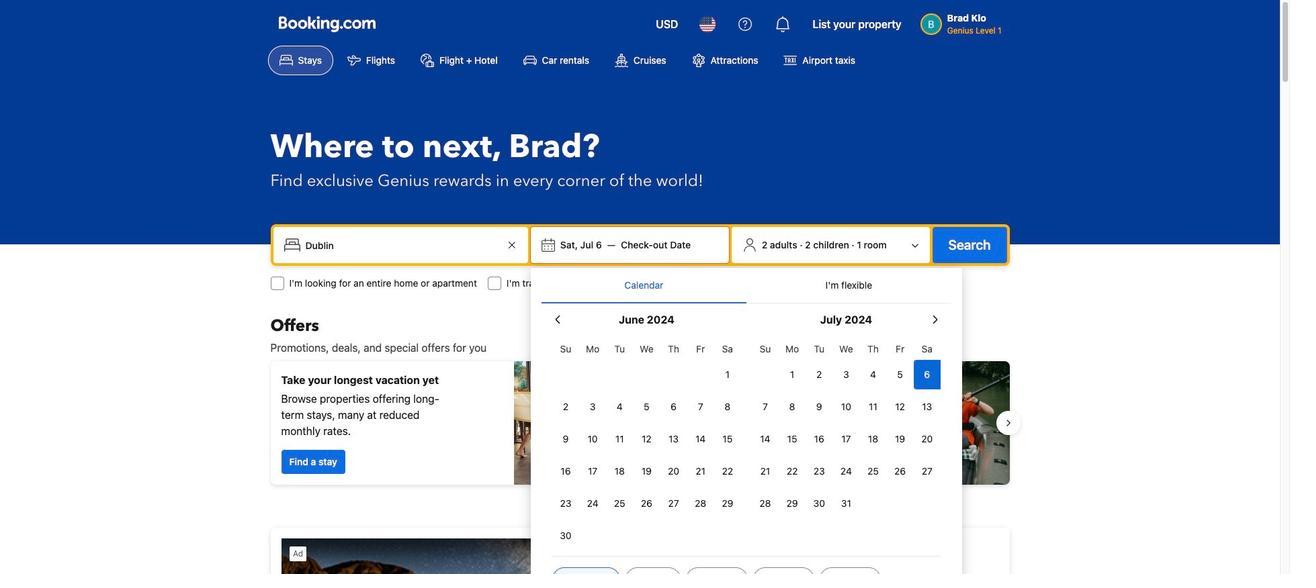 Task type: vqa. For each thing, say whether or not it's contained in the screenshot.
subject
no



Task type: locate. For each thing, give the bounding box(es) containing it.
19 June 2024 checkbox
[[634, 457, 661, 487]]

9 July 2024 checkbox
[[806, 393, 833, 422]]

21 July 2024 checkbox
[[752, 457, 779, 487]]

26 June 2024 checkbox
[[634, 489, 661, 519]]

cell
[[914, 358, 941, 390]]

main content
[[260, 316, 1021, 575]]

22 June 2024 checkbox
[[715, 457, 742, 487]]

1 horizontal spatial grid
[[752, 336, 941, 519]]

tab list
[[542, 268, 952, 305]]

progress bar
[[632, 496, 648, 502]]

27 June 2024 checkbox
[[661, 489, 688, 519]]

24 June 2024 checkbox
[[580, 489, 607, 519]]

23 June 2024 checkbox
[[553, 489, 580, 519]]

28 July 2024 checkbox
[[752, 489, 779, 519]]

your account menu brad klo genius level 1 element
[[921, 6, 1008, 37]]

booking.com image
[[279, 16, 376, 32]]

0 horizontal spatial grid
[[553, 336, 742, 551]]

20 June 2024 checkbox
[[661, 457, 688, 487]]

6 July 2024 checkbox
[[914, 360, 941, 390]]

30 July 2024 checkbox
[[806, 489, 833, 519]]

7 June 2024 checkbox
[[688, 393, 715, 422]]

8 June 2024 checkbox
[[715, 393, 742, 422]]

grid
[[553, 336, 742, 551], [752, 336, 941, 519]]

18 July 2024 checkbox
[[860, 425, 887, 455]]

17 June 2024 checkbox
[[580, 457, 607, 487]]

region
[[260, 356, 1021, 491]]

25 June 2024 checkbox
[[607, 489, 634, 519]]

31 July 2024 checkbox
[[833, 489, 860, 519]]

3 June 2024 checkbox
[[580, 393, 607, 422]]

8 July 2024 checkbox
[[779, 393, 806, 422]]

27 July 2024 checkbox
[[914, 457, 941, 487]]

16 July 2024 checkbox
[[806, 425, 833, 455]]

Where are you going? field
[[300, 233, 504, 258]]

19 July 2024 checkbox
[[887, 425, 914, 455]]



Task type: describe. For each thing, give the bounding box(es) containing it.
12 June 2024 checkbox
[[634, 425, 661, 455]]

17 July 2024 checkbox
[[833, 425, 860, 455]]

9 June 2024 checkbox
[[553, 425, 580, 455]]

22 July 2024 checkbox
[[779, 457, 806, 487]]

13 July 2024 checkbox
[[914, 393, 941, 422]]

1 June 2024 checkbox
[[715, 360, 742, 390]]

2 July 2024 checkbox
[[806, 360, 833, 390]]

11 June 2024 checkbox
[[607, 425, 634, 455]]

12 July 2024 checkbox
[[887, 393, 914, 422]]

4 June 2024 checkbox
[[607, 393, 634, 422]]

23 July 2024 checkbox
[[806, 457, 833, 487]]

15 June 2024 checkbox
[[715, 425, 742, 455]]

13 June 2024 checkbox
[[661, 425, 688, 455]]

10 July 2024 checkbox
[[833, 393, 860, 422]]

14 June 2024 checkbox
[[688, 425, 715, 455]]

4 July 2024 checkbox
[[860, 360, 887, 390]]

26 July 2024 checkbox
[[887, 457, 914, 487]]

2 grid from the left
[[752, 336, 941, 519]]

29 July 2024 checkbox
[[779, 489, 806, 519]]

28 June 2024 checkbox
[[688, 489, 715, 519]]

11 July 2024 checkbox
[[860, 393, 887, 422]]

5 July 2024 checkbox
[[887, 360, 914, 390]]

24 July 2024 checkbox
[[833, 457, 860, 487]]

1 grid from the left
[[553, 336, 742, 551]]

3 July 2024 checkbox
[[833, 360, 860, 390]]

20 July 2024 checkbox
[[914, 425, 941, 455]]

1 July 2024 checkbox
[[779, 360, 806, 390]]

a young girl and woman kayak on a river image
[[646, 362, 1010, 485]]

29 June 2024 checkbox
[[715, 489, 742, 519]]

take your longest vacation yet image
[[514, 362, 635, 485]]

7 July 2024 checkbox
[[752, 393, 779, 422]]

16 June 2024 checkbox
[[553, 457, 580, 487]]

6 June 2024 checkbox
[[661, 393, 688, 422]]

5 June 2024 checkbox
[[634, 393, 661, 422]]

25 July 2024 checkbox
[[860, 457, 887, 487]]

10 June 2024 checkbox
[[580, 425, 607, 455]]

30 June 2024 checkbox
[[553, 522, 580, 551]]

15 July 2024 checkbox
[[779, 425, 806, 455]]

21 June 2024 checkbox
[[688, 457, 715, 487]]

2 June 2024 checkbox
[[553, 393, 580, 422]]

18 June 2024 checkbox
[[607, 457, 634, 487]]

14 July 2024 checkbox
[[752, 425, 779, 455]]



